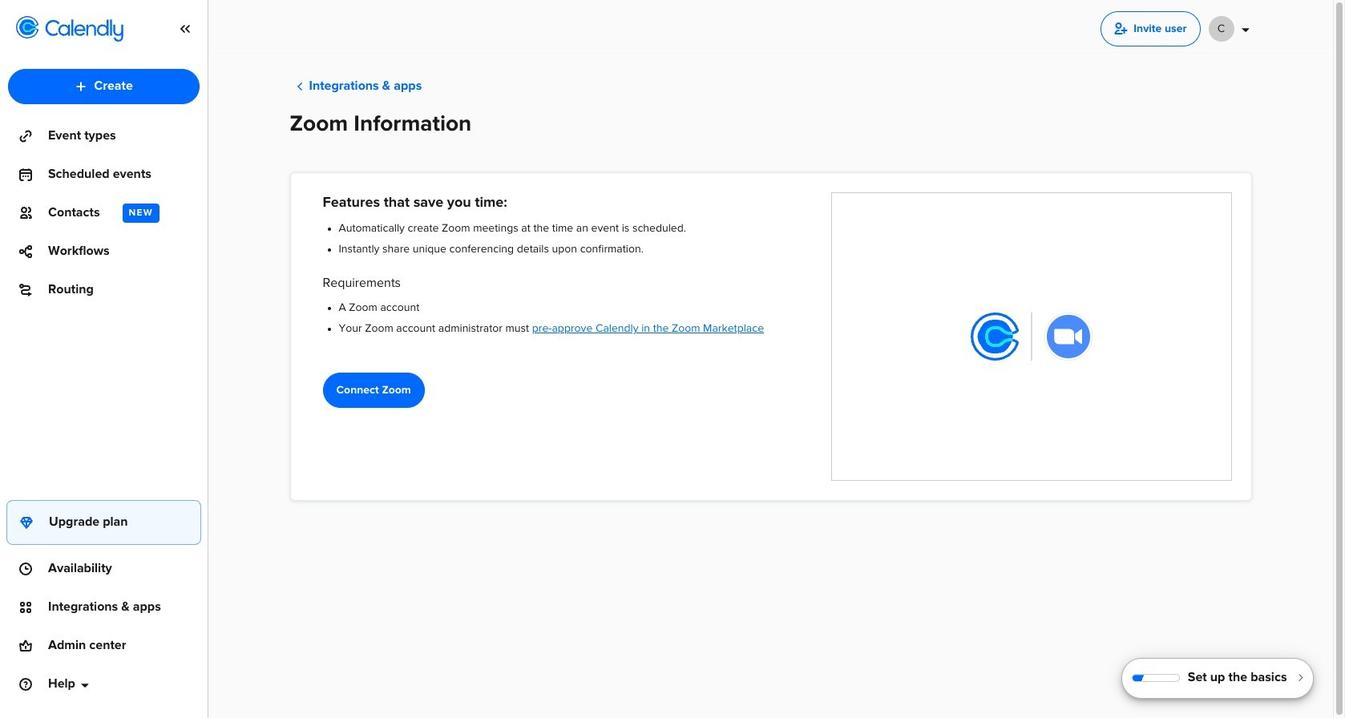 Task type: vqa. For each thing, say whether or not it's contained in the screenshot.
'Search Box'
no



Task type: locate. For each thing, give the bounding box(es) containing it.
zoom calendly integration image
[[831, 193, 1232, 481]]



Task type: describe. For each thing, give the bounding box(es) containing it.
main navigation element
[[0, 0, 209, 719]]

calendly image
[[45, 19, 124, 42]]



